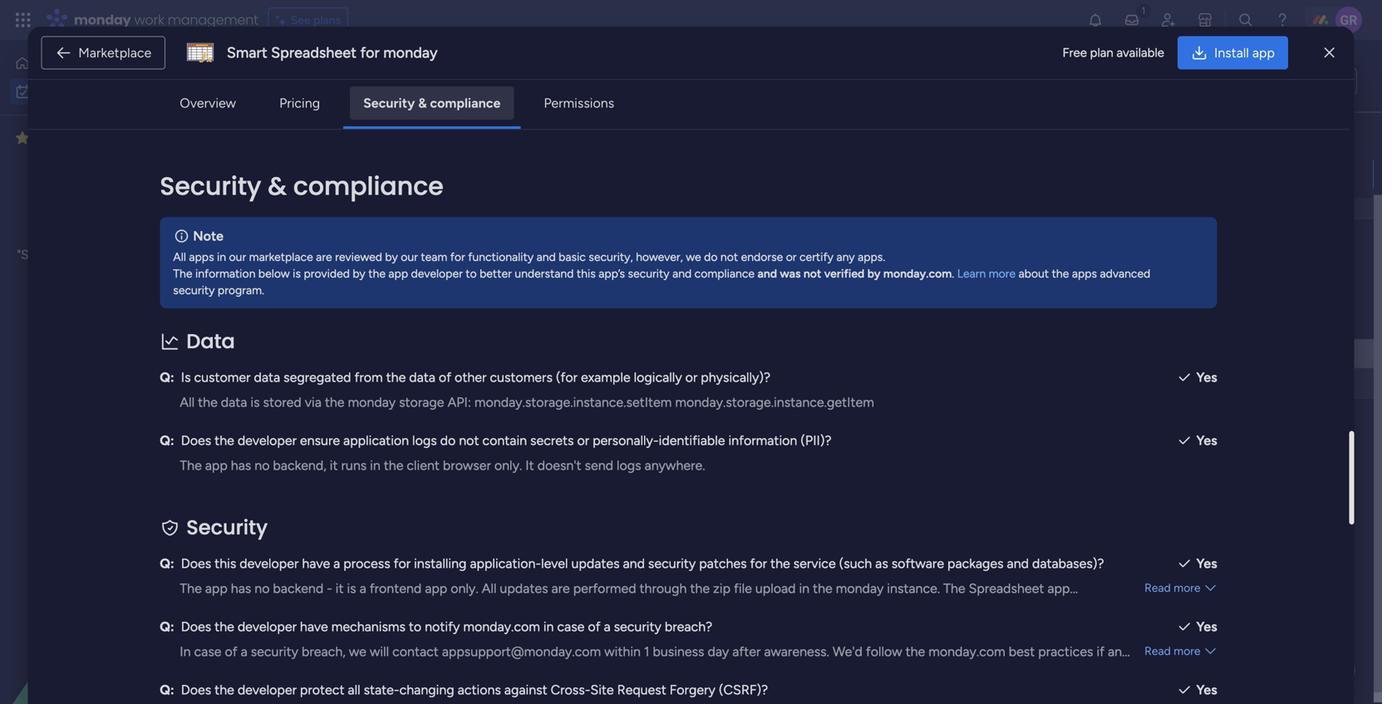 Task type: vqa. For each thing, say whether or not it's contained in the screenshot.
Any within the No favorite boards yet "Star" any board so that you can easily access it later
yes



Task type: describe. For each thing, give the bounding box(es) containing it.
or down critical
[[235, 654, 247, 669]]

within left the 4 at left bottom
[[468, 635, 504, 651]]

0 horizontal spatial 1
[[295, 168, 300, 182]]

items inside today / 0 items
[[352, 257, 381, 271]]

application
[[343, 432, 409, 448]]

update feed image
[[1124, 12, 1141, 28]]

is
[[181, 369, 191, 385]]

permissions
[[544, 95, 614, 111]]

smart
[[227, 44, 267, 62]]

triaged. left the low
[[766, 654, 811, 669]]

must down mechanisms
[[383, 635, 413, 651]]

- right <
[[942, 654, 948, 669]]

patches
[[699, 556, 747, 571]]

protect
[[300, 682, 345, 698]]

stored
[[263, 394, 302, 410]]

within down following
[[962, 635, 999, 651]]

changing
[[400, 682, 454, 698]]

do inside all apps in our marketplace are reviewed by our team for functionality and basic security, however, we do not endorse or certify any apps. the information below is provided by the app developer to better understand this app's security and compliance and was not verified by monday.com . learn more
[[704, 250, 718, 264]]

this inside all apps in our marketplace are reviewed by our team for functionality and basic security, however, we do not endorse or certify any apps. the information below is provided by the app developer to better understand this app's security and compliance and was not verified by monday.com . learn more
[[577, 266, 596, 280]]

any inside the in case of a security breach, we will contact appsupport@monday.com within 1 business day after awareness. we'd follow the monday.com best practices if any suggested.
[[1108, 644, 1129, 659]]

the app has no backend - it is a frontend app only. all updates are performed through the zip file upload in the monday instance.  the spreadsheet app participates in the open bug bounty program (https://tracker.bugcrowd.com/stiltsoft) as a part of the table filter and charts for confluence app (https://marketplace.atlassian.com/apps/27447/table-filter-and-charts-for-confluence?hosting=cloud&tab=overview). we have the following security bug fix policy:  critical (cvss v3 >= 9.0) - must be fixed within 4 weeks of being reported or triaged.  high (cvss v3 >= 7.0) - must be fixed within 6 weeks of being reported or triaged.  medium (cvss v3 >= 4.0) - must be fixed within 8 weeks of being reported or triaged.  low (cvss v3 < 4.0) - must be fixed within 25 weeks of being reported or triaged.
[[180, 580, 1130, 688]]

work
[[134, 10, 164, 29]]

medium
[[299, 654, 347, 669]]

no for backend,
[[255, 457, 270, 473]]

and up "understand"
[[537, 250, 556, 264]]

runs
[[341, 457, 367, 473]]

notifications image
[[1087, 12, 1104, 28]]

favorite
[[61, 229, 106, 244]]

we inside the in case of a security breach, we will contact appsupport@monday.com within 1 business day after awareness. we'd follow the monday.com best practices if any suggested.
[[349, 644, 367, 659]]

does for does the developer ensure application logs do not contain secrets or personally-identifiable information (pii)?
[[181, 432, 211, 448]]

a left process
[[333, 556, 340, 571]]

logically
[[634, 369, 682, 385]]

2 add from the top
[[281, 377, 303, 391]]

v3 right will
[[393, 654, 407, 669]]

0 horizontal spatial logs
[[412, 432, 437, 448]]

actions
[[458, 682, 501, 698]]

for inside the app has no backend - it is a frontend app only. all updates are performed through the zip file upload in the monday instance.  the spreadsheet app participates in the open bug bounty program (https://tracker.bugcrowd.com/stiltsoft) as a part of the table filter and charts for confluence app (https://marketplace.atlassian.com/apps/27447/table-filter-and-charts-for-confluence?hosting=cloud&tab=overview). we have the following security bug fix policy:  critical (cvss v3 >= 9.0) - must be fixed within 4 weeks of being reported or triaged.  high (cvss v3 >= 7.0) - must be fixed within 6 weeks of being reported or triaged.  medium (cvss v3 >= 4.0) - must be fixed within 8 weeks of being reported or triaged.  low (cvss v3 < 4.0) - must be fixed within 25 weeks of being reported or triaged.
[[921, 599, 938, 615]]

2 our from the left
[[401, 250, 418, 264]]

of left for-
[[588, 619, 601, 634]]

triaged. down breach?
[[683, 635, 728, 651]]

send
[[585, 457, 613, 473]]

later
[[137, 266, 162, 281]]

application-
[[470, 556, 541, 571]]

yes for physically)?
[[1197, 369, 1218, 385]]

performed
[[573, 580, 636, 596]]

does for does the developer have mechanisms to notify monday.com in case of a security breach?
[[181, 619, 211, 634]]

fixed down notify
[[435, 635, 464, 651]]

marketplace
[[249, 250, 313, 264]]

monday.com inside all apps in our marketplace are reviewed by our team for functionality and basic security, however, we do not endorse or certify any apps. the information below is provided by the app developer to better understand this app's security and compliance and was not verified by monday.com . learn more
[[884, 266, 952, 280]]

install
[[1215, 45, 1249, 61]]

1 add from the top
[[281, 197, 303, 211]]

.
[[952, 266, 955, 280]]

of right best
[[1054, 635, 1066, 651]]

identifiable
[[659, 432, 725, 448]]

must up actions
[[467, 654, 497, 669]]

the inside all apps in our marketplace are reviewed by our team for functionality and basic security, however, we do not endorse or certify any apps. the information below is provided by the app developer to better understand this app's security and compliance and was not verified by monday.com . learn more
[[368, 266, 386, 280]]

- right 7.0)
[[869, 635, 875, 651]]

best
[[1009, 644, 1035, 659]]

(such
[[839, 556, 872, 571]]

forgery
[[670, 682, 716, 698]]

segregated
[[284, 369, 351, 385]]

and up performed
[[623, 556, 645, 571]]

monday.storage.instance.getitem
[[675, 394, 874, 410]]

0 horizontal spatial >=
[[328, 635, 345, 651]]

program
[[396, 599, 446, 615]]

app inside button
[[1253, 45, 1275, 61]]

app inside all apps in our marketplace are reviewed by our team for functionality and basic security, however, we do not endorse or certify any apps. the information below is provided by the app developer to better understand this app's security and compliance and was not verified by monday.com . learn more
[[389, 266, 408, 280]]

next
[[279, 432, 312, 453]]

of inside the in case of a security breach, we will contact appsupport@monday.com within 1 business day after awareness. we'd follow the monday.com best practices if any suggested.
[[225, 644, 237, 659]]

q: for q: does the developer ensure application logs do not contain secrets or personally-identifiable information (pii)?
[[160, 432, 174, 448]]

in right runs
[[370, 457, 381, 473]]

yes for for
[[1197, 556, 1218, 571]]

doesn't
[[537, 457, 582, 473]]

apps inside all apps in our marketplace are reviewed by our team for functionality and basic security, however, we do not endorse or certify any apps. the information below is provided by the app developer to better understand this app's security and compliance and was not verified by monday.com . learn more
[[189, 250, 214, 264]]

functionality
[[468, 250, 534, 264]]

critical
[[222, 635, 264, 651]]

monday work management
[[74, 10, 258, 29]]

1 vertical spatial monday.com
[[463, 619, 540, 634]]

in case of a security breach, we will contact appsupport@monday.com within 1 business day after awareness. we'd follow the monday.com best practices if any suggested.
[[180, 644, 1129, 678]]

must down following
[[951, 654, 981, 669]]

will
[[370, 644, 389, 659]]

read more for the app has no backend - it is a frontend app only. all updates are performed through the zip file upload in the monday instance.  the spreadsheet app participates in the open bug bounty program (https://tracker.bugcrowd.com/stiltsoft) as a part of the table filter and charts for confluence app (https://marketplace.atlassian.com/apps/27447/table-filter-and-charts-for-confluence?hosting=cloud&tab=overview). we have the following security bug fix policy:  critical (cvss v3 >= 9.0) - must be fixed within 4 weeks of being reported or triaged.  high (cvss v3 >= 7.0) - must be fixed within 6 weeks of being reported or triaged.  medium (cvss v3 >= 4.0) - must be fixed within 8 weeks of being reported or triaged.  low (cvss v3 < 4.0) - must be fixed within 25 weeks of being reported or triaged.
[[1145, 580, 1201, 595]]

bounty
[[350, 599, 393, 615]]

being up 8
[[575, 635, 609, 651]]

of down in
[[180, 672, 192, 688]]

my work
[[245, 63, 357, 100]]

2 + from the top
[[271, 377, 278, 391]]

monday up the marketplace button
[[74, 10, 131, 29]]

of up confluence?hosting=cloud&tab=overview).
[[746, 599, 759, 615]]

case inside the in case of a security breach, we will contact appsupport@monday.com within 1 business day after awareness. we'd follow the monday.com best practices if any suggested.
[[194, 644, 222, 659]]

overview
[[180, 95, 236, 111]]

data
[[186, 327, 235, 355]]

only. for app
[[451, 580, 479, 596]]

being up forgery
[[659, 654, 692, 669]]

2 4.0) from the left
[[915, 654, 939, 669]]

and right packages
[[1007, 556, 1029, 571]]

a left part
[[709, 599, 715, 615]]

lottie animation image
[[0, 536, 212, 704]]

browser
[[443, 457, 491, 473]]

0 horizontal spatial &
[[268, 169, 287, 203]]

backend,
[[273, 457, 327, 473]]

read more link for in case of a security breach, we will contact appsupport@monday.com within 1 business day after awareness. we'd follow the monday.com best practices if any suggested.
[[1145, 642, 1218, 659]]

charts-
[[564, 617, 607, 633]]

more for monday
[[1174, 580, 1201, 595]]

read for the app has no backend - it is a frontend app only. all updates are performed through the zip file upload in the monday instance.  the spreadsheet app participates in the open bug bounty program (https://tracker.bugcrowd.com/stiltsoft) as a part of the table filter and charts for confluence app (https://marketplace.atlassian.com/apps/27447/table-filter-and-charts-for-confluence?hosting=cloud&tab=overview). we have the following security bug fix policy:  critical (cvss v3 >= 9.0) - must be fixed within 4 weeks of being reported or triaged.  high (cvss v3 >= 7.0) - must be fixed within 6 weeks of being reported or triaged.  medium (cvss v3 >= 4.0) - must be fixed within 8 weeks of being reported or triaged.  low (cvss v3 < 4.0) - must be fixed within 25 weeks of being reported or triaged.
[[1145, 580, 1171, 595]]

or down high
[[751, 654, 763, 669]]

q: does the developer have mechanisms to notify monday.com in case of a security breach?
[[160, 619, 713, 634]]

a inside the in case of a security breach, we will contact appsupport@monday.com within 1 business day after awareness. we'd follow the monday.com best practices if any suggested.
[[241, 644, 248, 659]]

it inside the app has no backend - it is a frontend app only. all updates are performed through the zip file upload in the monday instance.  the spreadsheet app participates in the open bug bounty program (https://tracker.bugcrowd.com/stiltsoft) as a part of the table filter and charts for confluence app (https://marketplace.atlassian.com/apps/27447/table-filter-and-charts-for-confluence?hosting=cloud&tab=overview). we have the following security bug fix policy:  critical (cvss v3 >= 9.0) - must be fixed within 4 weeks of being reported or triaged.  high (cvss v3 >= 7.0) - must be fixed within 6 weeks of being reported or triaged.  medium (cvss v3 >= 4.0) - must be fixed within 8 weeks of being reported or triaged.  low (cvss v3 < 4.0) - must be fixed within 25 weeks of being reported or triaged.
[[336, 580, 344, 596]]

weeks right 6
[[1013, 635, 1050, 651]]

file
[[734, 580, 752, 596]]

available
[[1117, 45, 1165, 60]]

to
[[1303, 74, 1316, 89]]

reviewed
[[335, 250, 382, 264]]

must down we
[[878, 635, 908, 651]]

read more for in case of a security breach, we will contact appsupport@monday.com within 1 business day after awareness. we'd follow the monday.com best practices if any suggested.
[[1145, 644, 1201, 658]]

weeks down and-
[[519, 635, 556, 651]]

verified
[[824, 266, 865, 280]]

0 inside without a date / 0 items
[[407, 557, 414, 571]]

via
[[305, 394, 322, 410]]

being down the policy:
[[196, 672, 229, 688]]

upload
[[755, 580, 796, 596]]

monday marketplace image
[[1197, 12, 1214, 28]]

1 vertical spatial security & compliance
[[160, 169, 444, 203]]

2 item from the top
[[305, 377, 329, 391]]

management
[[168, 10, 258, 29]]

v2 star 2 image
[[16, 128, 29, 148]]

/ right overdue
[[348, 133, 355, 154]]

installing
[[414, 556, 467, 571]]

items inside next week / 0 items
[[381, 437, 410, 451]]

1 vertical spatial compliance
[[293, 169, 444, 203]]

have for the app has no backend - it is a frontend app only. all updates are performed through the zip file upload in the monday instance.  the spreadsheet app participates in the open bug bounty program (https://tracker.bugcrowd.com/stiltsoft) as a part of the table filter and charts for confluence app (https://marketplace.atlassian.com/apps/27447/table-filter-and-charts-for-confluence?hosting=cloud&tab=overview). we have the following security bug fix policy:  critical (cvss v3 >= 9.0) - must be fixed within 4 weeks of being reported or triaged.  high (cvss v3 >= 7.0) - must be fixed within 6 weeks of being reported or triaged.  medium (cvss v3 >= 4.0) - must be fixed within 8 weeks of being reported or triaged.  low (cvss v3 < 4.0) - must be fixed within 25 weeks of being reported or triaged.
[[302, 556, 330, 571]]

items inside without a date / 0 items
[[417, 557, 446, 571]]

v3 up the low
[[806, 635, 820, 651]]

security up through
[[648, 556, 696, 571]]

below
[[258, 266, 290, 280]]

security inside all apps in our marketplace are reviewed by our team for functionality and basic security, however, we do not endorse or certify any apps. the information below is provided by the app developer to better understand this app's security and compliance and was not verified by monday.com . learn more
[[628, 266, 670, 280]]

& inside button
[[418, 95, 427, 111]]

triaged. down critical
[[250, 654, 295, 669]]

appsupport@monday.com
[[442, 644, 601, 659]]

endorse
[[741, 250, 783, 264]]

yet
[[152, 229, 170, 244]]

application logo image
[[187, 39, 213, 66]]

we'd
[[833, 644, 863, 659]]

is inside all apps in our marketplace are reviewed by our team for functionality and basic security, however, we do not endorse or certify any apps. the information below is provided by the app developer to better understand this app's security and compliance and was not verified by monday.com . learn more
[[293, 266, 301, 280]]

1 horizontal spatial logs
[[617, 457, 641, 473]]

or right logically
[[686, 369, 698, 385]]

contact
[[392, 644, 439, 659]]

example
[[581, 369, 631, 385]]

fixed down confluence
[[930, 635, 959, 651]]

other
[[455, 369, 487, 385]]

1 vertical spatial it
[[330, 457, 338, 473]]

breach,
[[302, 644, 346, 659]]

security & compliance inside security & compliance button
[[363, 95, 501, 111]]

0 horizontal spatial by
[[353, 266, 366, 280]]

or left the protect
[[287, 672, 300, 688]]

follow
[[866, 644, 902, 659]]

can
[[175, 247, 195, 262]]

1 horizontal spatial data
[[254, 369, 280, 385]]

contain
[[483, 432, 527, 448]]

note
[[193, 228, 224, 244]]

- right the backend
[[327, 580, 332, 596]]

(cvss down the 9.0)
[[350, 654, 390, 669]]

monday.storage.instance.setitem
[[475, 394, 672, 410]]

advanced
[[1100, 266, 1151, 280]]

1 vertical spatial not
[[804, 266, 822, 280]]

fixed up against
[[518, 654, 548, 669]]

reported down critical
[[232, 672, 284, 688]]

is inside the app has no backend - it is a frontend app only. all updates are performed through the zip file upload in the monday instance.  the spreadsheet app participates in the open bug bounty program (https://tracker.bugcrowd.com/stiltsoft) as a part of the table filter and charts for confluence app (https://marketplace.atlassian.com/apps/27447/table-filter-and-charts-for-confluence?hosting=cloud&tab=overview). we have the following security bug fix policy:  critical (cvss v3 >= 9.0) - must be fixed within 4 weeks of being reported or triaged.  high (cvss v3 >= 7.0) - must be fixed within 6 weeks of being reported or triaged.  medium (cvss v3 >= 4.0) - must be fixed within 8 weeks of being reported or triaged.  low (cvss v3 < 4.0) - must be fixed within 25 weeks of being reported or triaged.
[[347, 580, 356, 596]]

and down endorse on the top right of page
[[758, 266, 777, 280]]

of up request at the left bottom of the page
[[643, 654, 655, 669]]

and down however,
[[673, 266, 692, 280]]

or up send
[[577, 432, 590, 448]]

service
[[794, 556, 836, 571]]

weeks right 8
[[602, 654, 640, 669]]

security inside button
[[363, 95, 415, 111]]

understand
[[515, 266, 574, 280]]

7.0)
[[843, 635, 866, 651]]

site
[[591, 682, 614, 698]]

a down performed
[[604, 619, 611, 634]]

weeks right 25
[[1093, 654, 1130, 669]]

1 vertical spatial is
[[251, 394, 260, 410]]

free
[[1063, 45, 1087, 60]]

2 vertical spatial do
[[440, 432, 456, 448]]

install app
[[1215, 45, 1275, 61]]

secrets
[[530, 432, 574, 448]]

do inside button
[[1319, 74, 1332, 89]]

/ right the "today" on the top left
[[330, 253, 338, 274]]

in right filter-
[[544, 619, 554, 634]]

dapulse x slim image
[[1325, 43, 1335, 63]]

permissions button
[[531, 86, 628, 120]]

1 vertical spatial bug
[[1076, 617, 1099, 633]]

no favorite boards yet "star" any board so that you can easily access it later
[[17, 229, 195, 281]]

0 horizontal spatial data
[[221, 394, 247, 410]]

databases)?
[[1032, 556, 1104, 571]]

no for backend
[[255, 580, 270, 596]]

it inside the no favorite boards yet "star" any board so that you can easily access it later
[[126, 266, 134, 281]]

1 horizontal spatial by
[[385, 250, 398, 264]]

- right the 9.0)
[[375, 635, 380, 651]]

are inside all apps in our marketplace are reviewed by our team for functionality and basic security, however, we do not endorse or certify any apps. the information below is provided by the app developer to better understand this app's security and compliance and was not verified by monday.com . learn more
[[316, 250, 332, 264]]

fixed down 6
[[1002, 654, 1032, 669]]

a left date
[[342, 552, 352, 573]]

in up table at bottom right
[[799, 580, 810, 596]]

was
[[780, 266, 801, 280]]

developer for mechanisms
[[238, 619, 297, 634]]

/ right date
[[395, 552, 403, 573]]

pricing button
[[266, 86, 333, 120]]

q: for q: is customer data segregated from the data of other customers (for example logically or physically)?
[[160, 369, 174, 385]]

notify
[[425, 619, 460, 634]]

home option
[[10, 50, 202, 76]]

about
[[1019, 266, 1049, 280]]

we
[[890, 617, 909, 633]]

my
[[245, 63, 283, 100]]

note alert
[[160, 217, 1218, 308]]

within left 8
[[551, 654, 587, 669]]

within left 25
[[1035, 654, 1071, 669]]

for inside all apps in our marketplace are reviewed by our team for functionality and basic security, however, we do not endorse or certify any apps. the information below is provided by the app developer to better understand this app's security and compliance and was not verified by monday.com . learn more
[[450, 250, 465, 264]]



Task type: locate. For each thing, give the bounding box(es) containing it.
not down certify
[[804, 266, 822, 280]]

better
[[480, 266, 512, 280]]

v3 up the medium
[[311, 635, 325, 651]]

do right the to
[[1319, 74, 1332, 89]]

4 does from the top
[[181, 682, 211, 698]]

monday up security & compliance button on the left
[[383, 44, 438, 62]]

within inside the in case of a security breach, we will contact appsupport@monday.com within 1 business day after awareness. we'd follow the monday.com best practices if any suggested.
[[604, 644, 641, 659]]

be down q: does the developer have mechanisms to notify monday.com in case of a security breach?
[[417, 635, 432, 651]]

weeks
[[519, 635, 556, 651], [1013, 635, 1050, 651], [602, 654, 640, 669], [1093, 654, 1130, 669]]

only. down installing
[[451, 580, 479, 596]]

process
[[344, 556, 390, 571]]

information inside all apps in our marketplace are reviewed by our team for functionality and basic security, however, we do not endorse or certify any apps. the information below is provided by the app developer to better understand this app's security and compliance and was not verified by monday.com . learn more
[[195, 266, 256, 280]]

updates up performed
[[571, 556, 620, 571]]

0 vertical spatial more
[[989, 266, 1016, 280]]

any right the if
[[1108, 644, 1129, 659]]

a up bounty
[[360, 580, 366, 596]]

9.0)
[[348, 635, 371, 651]]

has for backend
[[231, 580, 251, 596]]

1 horizontal spatial 1
[[644, 644, 650, 659]]

(cvss down confluence?hosting=cloud&tab=overview).
[[763, 635, 802, 651]]

1 horizontal spatial is
[[293, 266, 301, 280]]

developer
[[411, 266, 463, 280], [238, 432, 297, 448], [240, 556, 299, 571], [238, 619, 297, 634], [238, 682, 297, 698]]

only. inside the app has no backend - it is a frontend app only. all updates are performed through the zip file upload in the monday instance.  the spreadsheet app participates in the open bug bounty program (https://tracker.bugcrowd.com/stiltsoft) as a part of the table filter and charts for confluence app (https://marketplace.atlassian.com/apps/27447/table-filter-and-charts-for-confluence?hosting=cloud&tab=overview). we have the following security bug fix policy:  critical (cvss v3 >= 9.0) - must be fixed within 4 weeks of being reported or triaged.  high (cvss v3 >= 7.0) - must be fixed within 6 weeks of being reported or triaged.  medium (cvss v3 >= 4.0) - must be fixed within 8 weeks of being reported or triaged.  low (cvss v3 < 4.0) - must be fixed within 25 weeks of being reported or triaged.
[[451, 580, 479, 596]]

1 vertical spatial + add item
[[271, 377, 329, 391]]

(csrf)?
[[719, 682, 768, 698]]

logs down personally-
[[617, 457, 641, 473]]

0 horizontal spatial is
[[251, 394, 260, 410]]

1 read from the top
[[1145, 580, 1171, 595]]

item
[[305, 197, 329, 211], [305, 377, 329, 391]]

from
[[355, 369, 383, 385]]

information up program.
[[195, 266, 256, 280]]

updates
[[571, 556, 620, 571], [500, 580, 548, 596]]

only. left it
[[494, 457, 522, 473]]

0 vertical spatial no
[[255, 457, 270, 473]]

1 our from the left
[[229, 250, 246, 264]]

1 + add item from the top
[[271, 197, 329, 211]]

1 + from the top
[[271, 197, 278, 211]]

0 horizontal spatial information
[[195, 266, 256, 280]]

0 vertical spatial read more
[[1145, 580, 1201, 595]]

bug up the (https://marketplace.atlassian.com/apps/27447/table-
[[324, 599, 347, 615]]

(cvss
[[267, 635, 307, 651], [763, 635, 802, 651], [350, 654, 390, 669], [842, 654, 882, 669]]

1 horizontal spatial case
[[557, 619, 585, 634]]

has inside the app has no backend - it is a frontend app only. all updates are performed through the zip file upload in the monday instance.  the spreadsheet app participates in the open bug bounty program (https://tracker.bugcrowd.com/stiltsoft) as a part of the table filter and charts for confluence app (https://marketplace.atlassian.com/apps/27447/table-filter-and-charts-for-confluence?hosting=cloud&tab=overview). we have the following security bug fix policy:  critical (cvss v3 >= 9.0) - must be fixed within 4 weeks of being reported or triaged.  high (cvss v3 >= 7.0) - must be fixed within 6 weeks of being reported or triaged.  medium (cvss v3 >= 4.0) - must be fixed within 8 weeks of being reported or triaged.  low (cvss v3 < 4.0) - must be fixed within 25 weeks of being reported or triaged.
[[231, 580, 251, 596]]

reported
[[612, 635, 664, 651], [180, 654, 232, 669], [695, 654, 747, 669], [232, 672, 284, 688]]

1 vertical spatial &
[[268, 169, 287, 203]]

basic
[[559, 250, 586, 264]]

does for does the developer protect all state-changing actions against cross-site request forgery (csrf)?
[[181, 682, 211, 698]]

0 horizontal spatial not
[[459, 432, 479, 448]]

apps inside the about the apps advanced security program.
[[1072, 266, 1097, 280]]

1 yes from the top
[[1197, 369, 1218, 385]]

all for all the data is stored via the monday storage api: monday.storage.instance.setitem monday.storage.instance.getitem
[[180, 394, 195, 410]]

have right we
[[912, 617, 941, 633]]

the inside the about the apps advanced security program.
[[1052, 266, 1069, 280]]

1 q: from the top
[[160, 369, 174, 385]]

4
[[507, 635, 516, 651]]

compliance inside all apps in our marketplace are reviewed by our team for functionality and basic security, however, we do not endorse or certify any apps. the information below is provided by the app developer to better understand this app's security and compliance and was not verified by monday.com . learn more
[[695, 266, 755, 280]]

2 vertical spatial more
[[1174, 644, 1201, 658]]

does up participates
[[181, 556, 211, 571]]

a up suggested.
[[241, 644, 248, 659]]

2 vertical spatial all
[[482, 580, 497, 596]]

+ up the stored
[[271, 377, 278, 391]]

favorites
[[36, 130, 91, 146]]

however,
[[636, 250, 683, 264]]

security inside the in case of a security breach, we will contact appsupport@monday.com within 1 business day after awareness. we'd follow the monday.com best practices if any suggested.
[[251, 644, 298, 659]]

1 horizontal spatial information
[[729, 432, 798, 448]]

0 horizontal spatial case
[[194, 644, 222, 659]]

0 vertical spatial do
[[1319, 74, 1332, 89]]

2 vertical spatial security
[[186, 514, 268, 541]]

2 no from the top
[[255, 580, 270, 596]]

install app button
[[1178, 36, 1288, 69]]

Filter dashboard by text search field
[[315, 131, 466, 158]]

smart spreadsheet for monday
[[227, 44, 438, 62]]

item down overdue /
[[305, 197, 329, 211]]

no left the backend
[[255, 580, 270, 596]]

have for in case of a security breach, we will contact appsupport@monday.com within 1 business day after awareness. we'd follow the monday.com best practices if any suggested.
[[300, 619, 328, 634]]

suggested.
[[180, 662, 245, 678]]

through
[[640, 580, 687, 596]]

team
[[421, 250, 448, 264]]

developer inside all apps in our marketplace are reviewed by our team for functionality and basic security, however, we do not endorse or certify any apps. the information below is provided by the app developer to better understand this app's security and compliance and was not verified by monday.com . learn more
[[411, 266, 463, 280]]

have inside the app has no backend - it is a frontend app only. all updates are performed through the zip file upload in the monday instance.  the spreadsheet app participates in the open bug bounty program (https://tracker.bugcrowd.com/stiltsoft) as a part of the table filter and charts for confluence app (https://marketplace.atlassian.com/apps/27447/table-filter-and-charts-for-confluence?hosting=cloud&tab=overview). we have the following security bug fix policy:  critical (cvss v3 >= 9.0) - must be fixed within 4 weeks of being reported or triaged.  high (cvss v3 >= 7.0) - must be fixed within 6 weeks of being reported or triaged.  medium (cvss v3 >= 4.0) - must be fixed within 8 weeks of being reported or triaged.  low (cvss v3 < 4.0) - must be fixed within 25 weeks of being reported or triaged.
[[912, 617, 941, 633]]

1 vertical spatial case
[[194, 644, 222, 659]]

are up (https://tracker.bugcrowd.com/stiltsoft) at the left of the page
[[552, 580, 570, 596]]

and right filter on the bottom
[[853, 599, 875, 615]]

security inside the about the apps advanced security program.
[[173, 283, 215, 297]]

spreadsheet inside the app has no backend - it is a frontend app only. all updates are performed through the zip file upload in the monday instance.  the spreadsheet app participates in the open bug bounty program (https://tracker.bugcrowd.com/stiltsoft) as a part of the table filter and charts for confluence app (https://marketplace.atlassian.com/apps/27447/table-filter-and-charts-for-confluence?hosting=cloud&tab=overview). we have the following security bug fix policy:  critical (cvss v3 >= 9.0) - must be fixed within 4 weeks of being reported or triaged.  high (cvss v3 >= 7.0) - must be fixed within 6 weeks of being reported or triaged.  medium (cvss v3 >= 4.0) - must be fixed within 8 weeks of being reported or triaged.  low (cvss v3 < 4.0) - must be fixed within 25 weeks of being reported or triaged.
[[969, 580, 1044, 596]]

monday.com up the 4 at left bottom
[[463, 619, 540, 634]]

1 horizontal spatial &
[[418, 95, 427, 111]]

8
[[591, 654, 599, 669]]

1 horizontal spatial as
[[875, 556, 888, 571]]

search everything image
[[1238, 12, 1254, 28]]

in
[[180, 644, 191, 659]]

today
[[279, 253, 326, 274]]

as
[[875, 556, 888, 571], [692, 599, 705, 615]]

2 does from the top
[[181, 556, 211, 571]]

select product image
[[15, 12, 32, 28]]

as right (such on the right
[[875, 556, 888, 571]]

2 + add item from the top
[[271, 377, 329, 391]]

the
[[173, 266, 192, 280], [180, 457, 202, 473], [180, 580, 202, 596], [944, 580, 966, 596]]

it
[[126, 266, 134, 281], [330, 457, 338, 473], [336, 580, 344, 596]]

1 horizontal spatial to
[[466, 266, 477, 280]]

4 q: from the top
[[160, 619, 174, 634]]

without a date / 0 items
[[279, 552, 446, 573]]

+ add item up via
[[271, 377, 329, 391]]

0 horizontal spatial updates
[[500, 580, 548, 596]]

1 vertical spatial logs
[[617, 457, 641, 473]]

all down is
[[180, 394, 195, 410]]

1 vertical spatial we
[[349, 644, 367, 659]]

1 horizontal spatial bug
[[1076, 617, 1099, 633]]

0 horizontal spatial spreadsheet
[[271, 44, 357, 62]]

and inside the app has no backend - it is a frontend app only. all updates are performed through the zip file upload in the monday instance.  the spreadsheet app participates in the open bug bounty program (https://tracker.bugcrowd.com/stiltsoft) as a part of the table filter and charts for confluence app (https://marketplace.atlassian.com/apps/27447/table-filter-and-charts-for-confluence?hosting=cloud&tab=overview). we have the following security bug fix policy:  critical (cvss v3 >= 9.0) - must be fixed within 4 weeks of being reported or triaged.  high (cvss v3 >= 7.0) - must be fixed within 6 weeks of being reported or triaged.  medium (cvss v3 >= 4.0) - must be fixed within 8 weeks of being reported or triaged.  low (cvss v3 < 4.0) - must be fixed within 25 weeks of being reported or triaged.
[[853, 599, 875, 615]]

1 vertical spatial security
[[160, 169, 261, 203]]

in up critical
[[254, 599, 264, 615]]

overdue
[[279, 133, 344, 154]]

security
[[363, 95, 415, 111], [160, 169, 261, 203], [186, 514, 268, 541]]

overview button
[[167, 86, 249, 120]]

&
[[418, 95, 427, 111], [268, 169, 287, 203]]

logs
[[412, 432, 437, 448], [617, 457, 641, 473]]

5 q: from the top
[[160, 682, 174, 698]]

1 horizontal spatial 0
[[371, 437, 378, 451]]

security inside the app has no backend - it is a frontend app only. all updates are performed through the zip file upload in the monday instance.  the spreadsheet app participates in the open bug bounty program (https://tracker.bugcrowd.com/stiltsoft) as a part of the table filter and charts for confluence app (https://marketplace.atlassian.com/apps/27447/table-filter-and-charts-for-confluence?hosting=cloud&tab=overview). we have the following security bug fix policy:  critical (cvss v3 >= 9.0) - must be fixed within 4 weeks of being reported or triaged.  high (cvss v3 >= 7.0) - must be fixed within 6 weeks of being reported or triaged.  medium (cvss v3 >= 4.0) - must be fixed within 8 weeks of being reported or triaged.  low (cvss v3 < 4.0) - must be fixed within 25 weeks of being reported or triaged.
[[1025, 617, 1073, 633]]

1 vertical spatial read more
[[1145, 644, 1201, 658]]

0 vertical spatial logs
[[412, 432, 437, 448]]

reported down for-
[[612, 635, 664, 651]]

0 vertical spatial only.
[[494, 457, 522, 473]]

& down overdue
[[268, 169, 287, 203]]

1 vertical spatial as
[[692, 599, 705, 615]]

>= up the low
[[823, 635, 840, 651]]

0 vertical spatial all
[[173, 250, 186, 264]]

0 vertical spatial items
[[352, 257, 381, 271]]

spreadsheet up confluence
[[969, 580, 1044, 596]]

being up 25
[[1069, 635, 1103, 651]]

2 yes from the top
[[1197, 432, 1218, 448]]

reported down the policy:
[[180, 654, 232, 669]]

1 horizontal spatial >=
[[411, 654, 427, 669]]

have up the backend
[[302, 556, 330, 571]]

1 vertical spatial only.
[[451, 580, 479, 596]]

0 vertical spatial 1
[[295, 168, 300, 182]]

of left other
[[439, 369, 451, 385]]

2 horizontal spatial >=
[[823, 635, 840, 651]]

do up the app has no backend, it runs in the client browser only. it doesn't send logs anywhere.
[[440, 432, 456, 448]]

0 inside today / 0 items
[[342, 257, 349, 271]]

or down breach?
[[667, 635, 679, 651]]

0 vertical spatial has
[[231, 457, 251, 473]]

be down the 4 at left bottom
[[500, 654, 515, 669]]

2 vertical spatial monday.com
[[929, 644, 1006, 659]]

more for any
[[1174, 644, 1201, 658]]

learn
[[957, 266, 986, 280]]

4.0)
[[430, 654, 455, 669], [915, 654, 939, 669]]

1 image
[[1136, 1, 1151, 20]]

1 vertical spatial +
[[271, 377, 278, 391]]

0 vertical spatial are
[[316, 250, 332, 264]]

of up suggested.
[[225, 644, 237, 659]]

all inside all apps in our marketplace are reviewed by our team for functionality and basic security, however, we do not endorse or certify any apps. the information below is provided by the app developer to better understand this app's security and compliance and was not verified by monday.com . learn more
[[173, 250, 186, 264]]

has for backend,
[[231, 457, 251, 473]]

1 vertical spatial to
[[409, 619, 422, 634]]

all right the you at the top left of page
[[173, 250, 186, 264]]

3 does from the top
[[181, 619, 211, 634]]

are up provided
[[316, 250, 332, 264]]

without
[[279, 552, 338, 573]]

request
[[617, 682, 666, 698]]

1 read more link from the top
[[1145, 579, 1218, 596]]

any inside all apps in our marketplace are reviewed by our team for functionality and basic security, however, we do not endorse or certify any apps. the information below is provided by the app developer to better understand this app's security and compliance and was not verified by monday.com . learn more
[[837, 250, 855, 264]]

1 vertical spatial are
[[552, 580, 570, 596]]

filter-
[[504, 617, 537, 633]]

0 vertical spatial 0
[[342, 257, 349, 271]]

app
[[1253, 45, 1275, 61], [389, 266, 408, 280], [205, 457, 228, 473], [205, 580, 228, 596], [425, 580, 447, 596], [1048, 580, 1070, 596], [1014, 599, 1036, 615]]

3 q: from the top
[[160, 556, 174, 571]]

all the data is stored via the monday storage api: monday.storage.instance.setitem monday.storage.instance.getitem
[[180, 394, 874, 410]]

None search field
[[315, 131, 466, 158]]

read for in case of a security breach, we will contact appsupport@monday.com within 1 business day after awareness. we'd follow the monday.com best practices if any suggested.
[[1145, 644, 1171, 658]]

triaged. down the medium
[[303, 672, 348, 688]]

(cvss down 7.0)
[[842, 654, 882, 669]]

ensure
[[300, 432, 340, 448]]

0 horizontal spatial apps
[[189, 250, 214, 264]]

0 vertical spatial to
[[466, 266, 477, 280]]

board
[[74, 247, 106, 262]]

1 vertical spatial do
[[704, 250, 718, 264]]

case down (https://tracker.bugcrowd.com/stiltsoft) at the left of the page
[[557, 619, 585, 634]]

1 vertical spatial this
[[215, 556, 236, 571]]

more inside all apps in our marketplace are reviewed by our team for functionality and basic security, however, we do not endorse or certify any apps. the information below is provided by the app developer to better understand this app's security and compliance and was not verified by monday.com . learn more
[[989, 266, 1016, 280]]

+ down the task
[[271, 197, 278, 211]]

0 vertical spatial this
[[577, 266, 596, 280]]

1 horizontal spatial not
[[721, 250, 738, 264]]

help image
[[1274, 12, 1291, 28]]

updates inside the app has no backend - it is a frontend app only. all updates are performed through the zip file upload in the monday instance.  the spreadsheet app participates in the open bug bounty program (https://tracker.bugcrowd.com/stiltsoft) as a part of the table filter and charts for confluence app (https://marketplace.atlassian.com/apps/27447/table-filter-and-charts-for-confluence?hosting=cloud&tab=overview). we have the following security bug fix policy:  critical (cvss v3 >= 9.0) - must be fixed within 4 weeks of being reported or triaged.  high (cvss v3 >= 7.0) - must be fixed within 6 weeks of being reported or triaged.  medium (cvss v3 >= 4.0) - must be fixed within 8 weeks of being reported or triaged.  low (cvss v3 < 4.0) - must be fixed within 25 weeks of being reported or triaged.
[[500, 580, 548, 596]]

the inside all apps in our marketplace are reviewed by our team for functionality and basic security, however, we do not endorse or certify any apps. the information below is provided by the app developer to better understand this app's security and compliance and was not verified by monday.com . learn more
[[173, 266, 192, 280]]

bug
[[324, 599, 347, 615], [1076, 617, 1099, 633]]

api:
[[448, 394, 471, 410]]

greg robinson image
[[1336, 7, 1362, 33]]

all down application-
[[482, 580, 497, 596]]

being
[[575, 635, 609, 651], [1069, 635, 1103, 651], [659, 654, 692, 669], [196, 672, 229, 688]]

to inside all apps in our marketplace are reviewed by our team for functionality and basic security, however, we do not endorse or certify any apps. the information below is provided by the app developer to better understand this app's security and compliance and was not verified by monday.com . learn more
[[466, 266, 477, 280]]

charts
[[878, 599, 918, 615]]

2 horizontal spatial 0
[[407, 557, 414, 571]]

0
[[342, 257, 349, 271], [371, 437, 378, 451], [407, 557, 414, 571]]

2 read from the top
[[1145, 644, 1171, 658]]

0 horizontal spatial 4.0)
[[430, 654, 455, 669]]

1 horizontal spatial apps
[[1072, 266, 1097, 280]]

so
[[109, 247, 122, 262]]

& up filter dashboard by text search box
[[418, 95, 427, 111]]

>= down the (https://marketplace.atlassian.com/apps/27447/table-
[[328, 635, 345, 651]]

1 horizontal spatial 4.0)
[[915, 654, 939, 669]]

does up the policy:
[[181, 619, 211, 634]]

customer
[[194, 369, 251, 385]]

1 horizontal spatial spreadsheet
[[969, 580, 1044, 596]]

updates down application-
[[500, 580, 548, 596]]

read more link for the app has no backend - it is a frontend app only. all updates are performed through the zip file upload in the monday instance.  the spreadsheet app participates in the open bug bounty program (https://tracker.bugcrowd.com/stiltsoft) as a part of the table filter and charts for confluence app (https://marketplace.atlassian.com/apps/27447/table-filter-and-charts-for-confluence?hosting=cloud&tab=overview). we have the following security bug fix policy:  critical (cvss v3 >= 9.0) - must be fixed within 4 weeks of being reported or triaged.  high (cvss v3 >= 7.0) - must be fixed within 6 weeks of being reported or triaged.  medium (cvss v3 >= 4.0) - must be fixed within 8 weeks of being reported or triaged.  low (cvss v3 < 4.0) - must be fixed within 25 weeks of being reported or triaged.
[[1145, 579, 1218, 596]]

1 vertical spatial no
[[255, 580, 270, 596]]

state-
[[364, 682, 400, 698]]

1 no from the top
[[255, 457, 270, 473]]

free plan available
[[1063, 45, 1165, 60]]

any
[[51, 247, 71, 262], [837, 250, 855, 264], [1108, 644, 1129, 659]]

0 vertical spatial item
[[305, 197, 329, 211]]

confluence?hosting=cloud&tab=overview).
[[630, 617, 886, 633]]

0 vertical spatial security & compliance
[[363, 95, 501, 111]]

packages
[[948, 556, 1004, 571]]

1 has from the top
[[231, 457, 251, 473]]

1 vertical spatial 1
[[644, 644, 650, 659]]

case up suggested.
[[194, 644, 222, 659]]

we left will
[[349, 644, 367, 659]]

plan
[[1090, 45, 1114, 60]]

as inside the app has no backend - it is a frontend app only. all updates are performed through the zip file upload in the monday instance.  the spreadsheet app participates in the open bug bounty program (https://tracker.bugcrowd.com/stiltsoft) as a part of the table filter and charts for confluence app (https://marketplace.atlassian.com/apps/27447/table-filter-and-charts-for-confluence?hosting=cloud&tab=overview). we have the following security bug fix policy:  critical (cvss v3 >= 9.0) - must be fixed within 4 weeks of being reported or triaged.  high (cvss v3 >= 7.0) - must be fixed within 6 weeks of being reported or triaged.  medium (cvss v3 >= 4.0) - must be fixed within 8 weeks of being reported or triaged.  low (cvss v3 < 4.0) - must be fixed within 25 weeks of being reported or triaged.
[[692, 599, 705, 615]]

1 vertical spatial has
[[231, 580, 251, 596]]

developer up critical
[[238, 619, 297, 634]]

0 horizontal spatial any
[[51, 247, 71, 262]]

0 vertical spatial compliance
[[430, 95, 501, 111]]

1 vertical spatial more
[[1174, 580, 1201, 595]]

monday inside the app has no backend - it is a frontend app only. all updates are performed through the zip file upload in the monday instance.  the spreadsheet app participates in the open bug bounty program (https://tracker.bugcrowd.com/stiltsoft) as a part of the table filter and charts for confluence app (https://marketplace.atlassian.com/apps/27447/table-filter-and-charts-for-confluence?hosting=cloud&tab=overview). we have the following security bug fix policy:  critical (cvss v3 >= 9.0) - must be fixed within 4 weeks of being reported or triaged.  high (cvss v3 >= 7.0) - must be fixed within 6 weeks of being reported or triaged.  medium (cvss v3 >= 4.0) - must be fixed within 8 weeks of being reported or triaged.  low (cvss v3 < 4.0) - must be fixed within 25 weeks of being reported or triaged.
[[836, 580, 884, 596]]

2 horizontal spatial is
[[347, 580, 356, 596]]

a
[[342, 552, 352, 573], [333, 556, 340, 571], [360, 580, 366, 596], [709, 599, 715, 615], [604, 619, 611, 634], [241, 644, 248, 659]]

q: for q: does this developer have a process for installing application-level updates and security patches for the service (such as software packages and databases)?
[[160, 556, 174, 571]]

if
[[1097, 644, 1105, 659]]

0 horizontal spatial we
[[349, 644, 367, 659]]

2 horizontal spatial by
[[868, 266, 881, 280]]

(cvss up the medium
[[267, 635, 307, 651]]

- up q: does the developer protect all state-changing actions against cross-site request forgery (csrf)?
[[458, 654, 464, 669]]

this down 'basic'
[[577, 266, 596, 280]]

no inside the app has no backend - it is a frontend app only. all updates are performed through the zip file upload in the monday instance.  the spreadsheet app participates in the open bug bounty program (https://tracker.bugcrowd.com/stiltsoft) as a part of the table filter and charts for confluence app (https://marketplace.atlassian.com/apps/27447/table-filter-and-charts-for-confluence?hosting=cloud&tab=overview). we have the following security bug fix policy:  critical (cvss v3 >= 9.0) - must be fixed within 4 weeks of being reported or triaged.  high (cvss v3 >= 7.0) - must be fixed within 6 weeks of being reported or triaged.  medium (cvss v3 >= 4.0) - must be fixed within 8 weeks of being reported or triaged.  low (cvss v3 < 4.0) - must be fixed within 25 weeks of being reported or triaged.
[[255, 580, 270, 596]]

2 vertical spatial not
[[459, 432, 479, 448]]

home
[[37, 56, 68, 70]]

are inside the app has no backend - it is a frontend app only. all updates are performed through the zip file upload in the monday instance.  the spreadsheet app participates in the open bug bounty program (https://tracker.bugcrowd.com/stiltsoft) as a part of the table filter and charts for confluence app (https://marketplace.atlassian.com/apps/27447/table-filter-and-charts-for-confluence?hosting=cloud&tab=overview). we have the following security bug fix policy:  critical (cvss v3 >= 9.0) - must be fixed within 4 weeks of being reported or triaged.  high (cvss v3 >= 7.0) - must be fixed within 6 weeks of being reported or triaged.  medium (cvss v3 >= 4.0) - must be fixed within 8 weeks of being reported or triaged.  low (cvss v3 < 4.0) - must be fixed within 25 weeks of being reported or triaged.
[[552, 580, 570, 596]]

developer for application
[[238, 432, 297, 448]]

the app has no backend, it runs in the client browser only. it doesn't send logs anywhere.
[[180, 457, 705, 473]]

task
[[269, 168, 292, 182]]

1 horizontal spatial our
[[401, 250, 418, 264]]

task 1
[[269, 168, 300, 182]]

software
[[892, 556, 944, 571]]

plans
[[313, 13, 341, 27]]

invite members image
[[1160, 12, 1177, 28]]

1 horizontal spatial only.
[[494, 457, 522, 473]]

only.
[[494, 457, 522, 473], [451, 580, 479, 596]]

is left the stored
[[251, 394, 260, 410]]

after
[[733, 644, 761, 659]]

security up the in case of a security breach, we will contact appsupport@monday.com within 1 business day after awareness. we'd follow the monday.com best practices if any suggested.
[[614, 619, 662, 634]]

4.0) up changing in the bottom left of the page
[[430, 654, 455, 669]]

easily
[[50, 266, 82, 281]]

0 vertical spatial read more link
[[1145, 579, 1218, 596]]

has left backend,
[[231, 457, 251, 473]]

1 vertical spatial updates
[[500, 580, 548, 596]]

items up frontend at the left bottom of the page
[[417, 557, 446, 571]]

0 horizontal spatial 0
[[342, 257, 349, 271]]

0 vertical spatial apps
[[189, 250, 214, 264]]

3 yes from the top
[[1197, 556, 1218, 571]]

read
[[1145, 580, 1171, 595], [1145, 644, 1171, 658]]

0 vertical spatial we
[[686, 250, 701, 264]]

/ up runs
[[359, 432, 367, 453]]

1 left business on the bottom
[[644, 644, 650, 659]]

monday down from
[[348, 394, 396, 410]]

all for all apps in our marketplace are reviewed by our team for functionality and basic security, however, we do not endorse or certify any apps. the information below is provided by the app developer to better understand this app's security and compliance and was not verified by monday.com . learn more
[[173, 250, 186, 264]]

2 has from the top
[[231, 580, 251, 596]]

high
[[731, 635, 759, 651]]

items up client
[[381, 437, 410, 451]]

yes for (pii)?
[[1197, 432, 1218, 448]]

0 vertical spatial monday.com
[[884, 266, 952, 280]]

add
[[281, 197, 303, 211], [281, 377, 303, 391]]

2 horizontal spatial do
[[1319, 74, 1332, 89]]

the inside the in case of a security breach, we will contact appsupport@monday.com within 1 business day after awareness. we'd follow the monday.com best practices if any suggested.
[[906, 644, 925, 659]]

1 horizontal spatial any
[[837, 250, 855, 264]]

all inside the app has no backend - it is a frontend app only. all updates are performed through the zip file upload in the monday instance.  the spreadsheet app participates in the open bug bounty program (https://tracker.bugcrowd.com/stiltsoft) as a part of the table filter and charts for confluence app (https://marketplace.atlassian.com/apps/27447/table-filter-and-charts-for-confluence?hosting=cloud&tab=overview). we have the following security bug fix policy:  critical (cvss v3 >= 9.0) - must be fixed within 4 weeks of being reported or triaged.  high (cvss v3 >= 7.0) - must be fixed within 6 weeks of being reported or triaged.  medium (cvss v3 >= 4.0) - must be fixed within 8 weeks of being reported or triaged.  low (cvss v3 < 4.0) - must be fixed within 25 weeks of being reported or triaged.
[[482, 580, 497, 596]]

yes
[[1197, 369, 1218, 385], [1197, 432, 1218, 448], [1197, 556, 1218, 571], [1197, 619, 1218, 634], [1197, 682, 1218, 698]]

2 horizontal spatial not
[[804, 266, 822, 280]]

1 inside the in case of a security breach, we will contact appsupport@monday.com within 1 business day after awareness. we'd follow the monday.com best practices if any suggested.
[[644, 644, 650, 659]]

monday.com inside the in case of a security breach, we will contact appsupport@monday.com within 1 business day after awareness. we'd follow the monday.com best practices if any suggested.
[[929, 644, 1006, 659]]

q: for q: does the developer have mechanisms to notify monday.com in case of a security breach?
[[160, 619, 174, 634]]

1 vertical spatial items
[[381, 437, 410, 451]]

0 vertical spatial updates
[[571, 556, 620, 571]]

1 read more from the top
[[1145, 580, 1201, 595]]

1 vertical spatial add
[[281, 377, 303, 391]]

of down and-
[[560, 635, 572, 651]]

only. for browser
[[494, 457, 522, 473]]

cross-
[[551, 682, 591, 698]]

see
[[291, 13, 311, 27]]

5 yes from the top
[[1197, 682, 1218, 698]]

or
[[786, 250, 797, 264], [686, 369, 698, 385], [577, 432, 590, 448], [667, 635, 679, 651], [235, 654, 247, 669], [751, 654, 763, 669], [287, 672, 300, 688]]

1 horizontal spatial do
[[704, 250, 718, 264]]

1 does from the top
[[181, 432, 211, 448]]

2 q: from the top
[[160, 432, 174, 448]]

list
[[1335, 74, 1350, 89]]

1 vertical spatial spreadsheet
[[969, 580, 1044, 596]]

all
[[173, 250, 186, 264], [180, 394, 195, 410], [482, 580, 497, 596]]

reported down high
[[695, 654, 747, 669]]

awareness.
[[764, 644, 830, 659]]

v3 left <
[[886, 654, 900, 669]]

data
[[254, 369, 280, 385], [409, 369, 436, 385], [221, 394, 247, 410]]

in inside all apps in our marketplace are reviewed by our team for functionality and basic security, however, we do not endorse or certify any apps. the information below is provided by the app developer to better understand this app's security and compliance and was not verified by monday.com . learn more
[[217, 250, 226, 264]]

2 read more from the top
[[1145, 644, 1201, 658]]

2 horizontal spatial any
[[1108, 644, 1129, 659]]

2 read more link from the top
[[1145, 642, 1218, 659]]

1 4.0) from the left
[[430, 654, 455, 669]]

developer for all
[[238, 682, 297, 698]]

security & compliance down overdue
[[160, 169, 444, 203]]

1 vertical spatial read
[[1145, 644, 1171, 658]]

0 vertical spatial +
[[271, 197, 278, 211]]

2 vertical spatial is
[[347, 580, 356, 596]]

or inside all apps in our marketplace are reviewed by our team for functionality and basic security, however, we do not endorse or certify any apps. the information below is provided by the app developer to better understand this app's security and compliance and was not verified by monday.com . learn more
[[786, 250, 797, 264]]

pricing
[[279, 95, 320, 111]]

q: for q: does the developer protect all state-changing actions against cross-site request forgery (csrf)?
[[160, 682, 174, 698]]

logs up client
[[412, 432, 437, 448]]

marketplace button
[[41, 36, 166, 69]]

compliance inside button
[[430, 95, 501, 111]]

0 vertical spatial information
[[195, 266, 256, 280]]

developer down team
[[411, 266, 463, 280]]

security & compliance
[[363, 95, 501, 111], [160, 169, 444, 203]]

1 item from the top
[[305, 197, 329, 211]]

security down can
[[173, 283, 215, 297]]

lottie animation element
[[0, 536, 212, 704]]

1 horizontal spatial we
[[686, 250, 701, 264]]

be right follow
[[911, 635, 926, 651]]

we inside all apps in our marketplace are reviewed by our team for functionality and basic security, however, we do not endorse or certify any apps. the information below is provided by the app developer to better understand this app's security and compliance and was not verified by monday.com . learn more
[[686, 250, 701, 264]]

does for does this developer have a process for installing application-level updates and security patches for the service (such as software packages and databases)?
[[181, 556, 211, 571]]

read more link
[[1145, 579, 1218, 596], [1145, 642, 1218, 659]]

4 yes from the top
[[1197, 619, 1218, 634]]

developer for a
[[240, 556, 299, 571]]

our left team
[[401, 250, 418, 264]]

0 vertical spatial bug
[[324, 599, 347, 615]]

be left best
[[984, 654, 999, 669]]

4.0) right <
[[915, 654, 939, 669]]

items right provided
[[352, 257, 381, 271]]

2 horizontal spatial data
[[409, 369, 436, 385]]

we right however,
[[686, 250, 701, 264]]

apps left advanced
[[1072, 266, 1097, 280]]

0 vertical spatial read
[[1145, 580, 1171, 595]]

0 vertical spatial spreadsheet
[[271, 44, 357, 62]]

0 inside next week / 0 items
[[371, 437, 378, 451]]

in down note
[[217, 250, 226, 264]]

1 horizontal spatial this
[[577, 266, 596, 280]]

anywhere.
[[645, 457, 705, 473]]

day
[[708, 644, 729, 659]]

any inside the no favorite boards yet "star" any board so that you can easily access it later
[[51, 247, 71, 262]]

does down suggested.
[[181, 682, 211, 698]]



